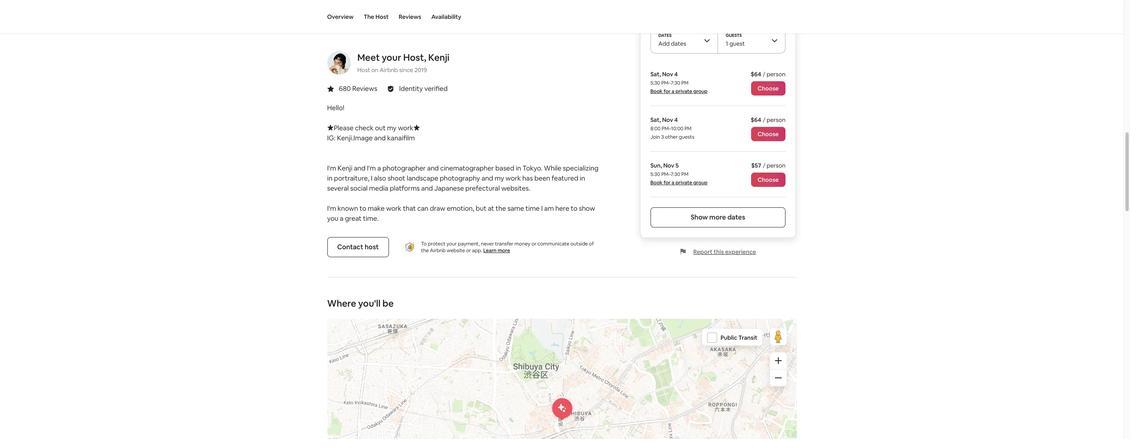 Task type: locate. For each thing, give the bounding box(es) containing it.
sat, inside sat, nov 4 5:30 pm–7:30 pm book for a private group
[[651, 70, 662, 78]]

i'm up several on the left of the page
[[327, 164, 336, 173]]

a inside sat, nov 4 5:30 pm–7:30 pm book for a private group
[[672, 88, 675, 95]]

1 horizontal spatial host
[[376, 13, 389, 21]]

1 horizontal spatial i
[[541, 204, 543, 213]]

/
[[764, 70, 766, 78], [764, 116, 766, 124], [764, 162, 766, 169]]

1 horizontal spatial dates
[[728, 213, 746, 222]]

5:30 for sun, nov 5
[[651, 171, 661, 178]]

★please check out my work★ ig: kenji.image and kanaifilm
[[327, 124, 420, 143]]

1 vertical spatial group
[[694, 179, 708, 186]]

work up websites.
[[506, 174, 521, 183]]

i'm inside "i'm known to make work that can draw emotion, but at the same time i am here to show you a great time."
[[327, 204, 336, 213]]

dates up experience
[[728, 213, 746, 222]]

pm–7:30 inside sat, nov 4 5:30 pm–7:30 pm book for a private group
[[662, 80, 681, 86]]

reviews right 680
[[353, 84, 378, 93]]

and down the landscape
[[422, 184, 433, 193]]

1 4 from the top
[[675, 70, 678, 78]]

out
[[375, 124, 386, 133]]

private inside sat, nov 4 5:30 pm–7:30 pm book for a private group
[[676, 88, 693, 95]]

0 vertical spatial pm–7:30
[[662, 80, 681, 86]]

person for sat, nov 4 8:00 pm–10:00 pm join 3 other guests
[[767, 116, 786, 124]]

sat, for sat, nov 4 5:30 pm–7:30 pm book for a private group
[[651, 70, 662, 78]]

book down sun,
[[651, 179, 663, 186]]

0 horizontal spatial to
[[360, 204, 366, 213]]

your inside to protect your payment, never transfer money or communicate outside of the airbnb website or app.
[[447, 241, 457, 247]]

5
[[676, 162, 679, 169]]

nov inside sat, nov 4 8:00 pm–10:00 pm join 3 other guests
[[663, 116, 674, 124]]

private inside sun, nov 5 5:30 pm–7:30 pm book for a private group
[[676, 179, 693, 186]]

0 horizontal spatial airbnb
[[380, 66, 398, 74]]

1 horizontal spatial work
[[506, 174, 521, 183]]

choose link for sat, nov 4 5:30 pm–7:30 pm book for a private group
[[752, 81, 786, 96]]

host inside the meet your host, kenji host on airbnb since 2019
[[358, 66, 370, 74]]

2 pm–7:30 from the top
[[662, 171, 681, 178]]

1 vertical spatial your
[[447, 241, 457, 247]]

sat, down add on the top right of page
[[651, 70, 662, 78]]

$64 / person for sat, nov 4 8:00 pm–10:00 pm join 3 other guests
[[751, 116, 786, 124]]

3 / from the top
[[764, 162, 766, 169]]

nov for sat, nov 4 5:30 pm–7:30 pm book for a private group
[[663, 70, 674, 78]]

platforms
[[390, 184, 420, 193]]

identity verified
[[399, 84, 448, 93]]

1 vertical spatial book
[[651, 179, 663, 186]]

i'm up you
[[327, 204, 336, 213]]

1 horizontal spatial my
[[495, 174, 504, 183]]

dates for show more dates
[[728, 213, 746, 222]]

sat,
[[651, 70, 662, 78], [651, 116, 662, 124]]

2 $64 from the top
[[751, 116, 762, 124]]

my
[[387, 124, 397, 133], [495, 174, 504, 183]]

1 vertical spatial for
[[664, 179, 671, 186]]

1 choose link from the top
[[752, 81, 786, 96]]

more for learn
[[498, 247, 510, 254]]

host left on
[[358, 66, 370, 74]]

more right show
[[710, 213, 727, 222]]

$64 for sat, nov 4 8:00 pm–10:00 pm join 3 other guests
[[751, 116, 762, 124]]

hello!
[[327, 104, 345, 112]]

4 down dates add dates at top
[[675, 70, 678, 78]]

1 vertical spatial pm
[[685, 125, 692, 132]]

nov inside sat, nov 4 5:30 pm–7:30 pm book for a private group
[[663, 70, 674, 78]]

$64 for sat, nov 4 5:30 pm–7:30 pm book for a private group
[[751, 70, 762, 78]]

the left website
[[421, 247, 429, 254]]

my down based
[[495, 174, 504, 183]]

0 horizontal spatial your
[[382, 52, 402, 63]]

1 vertical spatial airbnb
[[430, 247, 446, 254]]

more inside show more dates link
[[710, 213, 727, 222]]

2 vertical spatial person
[[767, 162, 786, 169]]

i left am
[[541, 204, 543, 213]]

8:00
[[651, 125, 661, 132]]

shoot
[[388, 174, 406, 183]]

i'm up also
[[367, 164, 376, 173]]

pm inside sat, nov 4 5:30 pm–7:30 pm book for a private group
[[682, 80, 689, 86]]

0 vertical spatial more
[[710, 213, 727, 222]]

in up several on the left of the page
[[327, 174, 333, 183]]

2 $64 / person from the top
[[751, 116, 786, 124]]

1 horizontal spatial your
[[447, 241, 457, 247]]

pm for sat, nov 4 5:30 pm–7:30 pm book for a private group
[[682, 80, 689, 86]]

i left also
[[371, 174, 373, 183]]

the for same
[[496, 204, 506, 213]]

3 person from the top
[[767, 162, 786, 169]]

1 vertical spatial /
[[764, 116, 766, 124]]

and down out
[[374, 134, 386, 143]]

show more dates link
[[651, 208, 786, 228]]

choose link for sat, nov 4 8:00 pm–10:00 pm join 3 other guests
[[752, 127, 786, 141]]

i'm
[[327, 164, 336, 173], [367, 164, 376, 173], [327, 204, 336, 213]]

other
[[666, 134, 678, 140]]

2 vertical spatial nov
[[664, 162, 675, 169]]

0 vertical spatial i
[[371, 174, 373, 183]]

1 vertical spatial my
[[495, 174, 504, 183]]

the for airbnb
[[421, 247, 429, 254]]

app.
[[472, 247, 482, 254]]

5:30 inside sun, nov 5 5:30 pm–7:30 pm book for a private group
[[651, 171, 661, 178]]

add
[[659, 40, 670, 47]]

meet
[[358, 52, 380, 63]]

learn more about the host, kenji. image
[[327, 51, 351, 75], [327, 51, 351, 75]]

2 / from the top
[[764, 116, 766, 124]]

prefectural
[[466, 184, 500, 193]]

0 vertical spatial dates
[[672, 40, 687, 47]]

nov left 5
[[664, 162, 675, 169]]

0 vertical spatial nov
[[663, 70, 674, 78]]

where you'll be
[[327, 298, 394, 310]]

dates inside dates add dates
[[672, 40, 687, 47]]

book for sun,
[[651, 179, 663, 186]]

reviews
[[399, 13, 421, 21], [353, 84, 378, 93]]

4 for sat, nov 4 8:00 pm–10:00 pm join 3 other guests
[[675, 116, 678, 124]]

0 horizontal spatial i
[[371, 174, 373, 183]]

0 vertical spatial work
[[506, 174, 521, 183]]

0 vertical spatial private
[[676, 88, 693, 95]]

to
[[360, 204, 366, 213], [571, 204, 578, 213]]

1 vertical spatial $64
[[751, 116, 762, 124]]

pm–7:30 down 5
[[662, 171, 681, 178]]

1 vertical spatial book for a private group link
[[651, 179, 708, 186]]

make
[[368, 204, 385, 213]]

you'll
[[358, 298, 381, 310]]

for
[[664, 88, 671, 95], [664, 179, 671, 186]]

the inside "i'm known to make work that can draw emotion, but at the same time i am here to show you a great time."
[[496, 204, 506, 213]]

0 vertical spatial host
[[376, 13, 389, 21]]

5:30 for sat, nov 4
[[651, 80, 661, 86]]

0 horizontal spatial dates
[[672, 40, 687, 47]]

websites.
[[502, 184, 531, 193]]

1 vertical spatial nov
[[663, 116, 674, 124]]

pm inside sun, nov 5 5:30 pm–7:30 pm book for a private group
[[682, 171, 689, 178]]

private down 5
[[676, 179, 693, 186]]

dates
[[672, 40, 687, 47], [728, 213, 746, 222]]

i inside "i'm known to make work that can draw emotion, but at the same time i am here to show you a great time."
[[541, 204, 543, 213]]

dates right add on the top right of page
[[672, 40, 687, 47]]

more for show
[[710, 213, 727, 222]]

1 vertical spatial dates
[[728, 213, 746, 222]]

2 horizontal spatial in
[[580, 174, 585, 183]]

or right money
[[532, 241, 537, 247]]

0 vertical spatial choose
[[758, 85, 779, 92]]

4 for sat, nov 4 5:30 pm–7:30 pm book for a private group
[[675, 70, 678, 78]]

5:30 down add on the top right of page
[[651, 80, 661, 86]]

4 inside sat, nov 4 8:00 pm–10:00 pm join 3 other guests
[[675, 116, 678, 124]]

0 vertical spatial for
[[664, 88, 671, 95]]

1 vertical spatial the
[[421, 247, 429, 254]]

2 private from the top
[[676, 179, 693, 186]]

host right the
[[376, 13, 389, 21]]

1 private from the top
[[676, 88, 693, 95]]

2 vertical spatial pm
[[682, 171, 689, 178]]

airbnb right on
[[380, 66, 398, 74]]

host,
[[403, 52, 427, 63]]

a inside i'm kenji and i'm a photographer and cinematographer based in tokyo. while specializing in portraiture, i also shoot landscape photography and my work has been featured in several social media platforms and japanese prefectural websites.
[[378, 164, 381, 173]]

4 up pm–10:00 on the right
[[675, 116, 678, 124]]

0 vertical spatial kenji
[[429, 52, 450, 63]]

sat, inside sat, nov 4 8:00 pm–10:00 pm join 3 other guests
[[651, 116, 662, 124]]

pm–7:30 inside sun, nov 5 5:30 pm–7:30 pm book for a private group
[[662, 171, 681, 178]]

0 vertical spatial the
[[496, 204, 506, 213]]

private up sat, nov 4 8:00 pm–10:00 pm join 3 other guests
[[676, 88, 693, 95]]

the inside to protect your payment, never transfer money or communicate outside of the airbnb website or app.
[[421, 247, 429, 254]]

nov down add on the top right of page
[[663, 70, 674, 78]]

1 vertical spatial sat,
[[651, 116, 662, 124]]

0 vertical spatial reviews
[[399, 13, 421, 21]]

1 $64 from the top
[[751, 70, 762, 78]]

1 horizontal spatial airbnb
[[430, 247, 446, 254]]

sat, up 8:00
[[651, 116, 662, 124]]

since
[[399, 66, 413, 74]]

1 book from the top
[[651, 88, 663, 95]]

0 vertical spatial book
[[651, 88, 663, 95]]

3 choose from the top
[[758, 176, 779, 184]]

2 group from the top
[[694, 179, 708, 186]]

2 choose link from the top
[[752, 127, 786, 141]]

in right based
[[516, 164, 521, 173]]

0 horizontal spatial kenji
[[338, 164, 353, 173]]

group inside sat, nov 4 5:30 pm–7:30 pm book for a private group
[[694, 88, 708, 95]]

show
[[691, 213, 709, 222]]

0 vertical spatial $64
[[751, 70, 762, 78]]

in down specializing in the top of the page
[[580, 174, 585, 183]]

learn more link
[[484, 247, 510, 254]]

book for a private group link down 5
[[651, 179, 708, 186]]

guest
[[730, 40, 745, 47]]

2 sat, from the top
[[651, 116, 662, 124]]

to up time.
[[360, 204, 366, 213]]

1 vertical spatial private
[[676, 179, 693, 186]]

1 book for a private group link from the top
[[651, 88, 708, 95]]

0 vertical spatial pm
[[682, 80, 689, 86]]

1 vertical spatial $64 / person
[[751, 116, 786, 124]]

pm–7:30 down add on the top right of page
[[662, 80, 681, 86]]

0 vertical spatial /
[[764, 70, 766, 78]]

1 vertical spatial choose
[[758, 130, 779, 138]]

and
[[374, 134, 386, 143], [354, 164, 366, 173], [427, 164, 439, 173], [482, 174, 493, 183], [422, 184, 433, 193]]

kenji right host,
[[429, 52, 450, 63]]

0 vertical spatial 5:30
[[651, 80, 661, 86]]

$64 / person for sat, nov 4 5:30 pm–7:30 pm book for a private group
[[751, 70, 786, 78]]

1 5:30 from the top
[[651, 80, 661, 86]]

1 vertical spatial work
[[386, 204, 402, 213]]

my right out
[[387, 124, 397, 133]]

1 vertical spatial choose link
[[752, 127, 786, 141]]

2 5:30 from the top
[[651, 171, 661, 178]]

1 vertical spatial 4
[[675, 116, 678, 124]]

in
[[516, 164, 521, 173], [327, 174, 333, 183], [580, 174, 585, 183]]

1 $64 / person from the top
[[751, 70, 786, 78]]

group inside sun, nov 5 5:30 pm–7:30 pm book for a private group
[[694, 179, 708, 186]]

pm–7:30 for 5
[[662, 171, 681, 178]]

work inside "i'm known to make work that can draw emotion, but at the same time i am here to show you a great time."
[[386, 204, 402, 213]]

a
[[672, 88, 675, 95], [378, 164, 381, 173], [672, 179, 675, 186], [340, 214, 344, 223]]

choose for sat, nov 4 5:30 pm–7:30 pm book for a private group
[[758, 85, 779, 92]]

book inside sun, nov 5 5:30 pm–7:30 pm book for a private group
[[651, 179, 663, 186]]

dates
[[659, 33, 672, 38]]

1 vertical spatial pm–7:30
[[662, 171, 681, 178]]

to right here
[[571, 204, 578, 213]]

more right learn
[[498, 247, 510, 254]]

transfer
[[495, 241, 514, 247]]

0 vertical spatial airbnb
[[380, 66, 398, 74]]

a inside sun, nov 5 5:30 pm–7:30 pm book for a private group
[[672, 179, 675, 186]]

nov inside sun, nov 5 5:30 pm–7:30 pm book for a private group
[[664, 162, 675, 169]]

and up portraiture,
[[354, 164, 366, 173]]

work inside i'm kenji and i'm a photographer and cinematographer based in tokyo. while specializing in portraiture, i also shoot landscape photography and my work has been featured in several social media platforms and japanese prefectural websites.
[[506, 174, 521, 183]]

2 vertical spatial choose link
[[752, 173, 786, 187]]

/ for sat, nov 4 8:00 pm–10:00 pm join 3 other guests
[[764, 116, 766, 124]]

2 choose from the top
[[758, 130, 779, 138]]

1 horizontal spatial kenji
[[429, 52, 450, 63]]

0 horizontal spatial host
[[358, 66, 370, 74]]

work★
[[398, 124, 420, 133]]

known
[[338, 204, 358, 213]]

1 vertical spatial host
[[358, 66, 370, 74]]

great
[[345, 214, 362, 223]]

4 inside sat, nov 4 5:30 pm–7:30 pm book for a private group
[[675, 70, 678, 78]]

2 for from the top
[[664, 179, 671, 186]]

pm–7:30 for 4
[[662, 80, 681, 86]]

the right at
[[496, 204, 506, 213]]

1 horizontal spatial to
[[571, 204, 578, 213]]

website
[[447, 247, 465, 254]]

680 reviews
[[339, 84, 378, 93]]

1 vertical spatial 5:30
[[651, 171, 661, 178]]

airbnb
[[380, 66, 398, 74], [430, 247, 446, 254]]

my inside i'm kenji and i'm a photographer and cinematographer based in tokyo. while specializing in portraiture, i also shoot landscape photography and my work has been featured in several social media platforms and japanese prefectural websites.
[[495, 174, 504, 183]]

featured
[[552, 174, 579, 183]]

1 / from the top
[[764, 70, 766, 78]]

work left that
[[386, 204, 402, 213]]

0 vertical spatial group
[[694, 88, 708, 95]]

your right protect
[[447, 241, 457, 247]]

0 vertical spatial $64 / person
[[751, 70, 786, 78]]

0 vertical spatial sat,
[[651, 70, 662, 78]]

2 book for a private group link from the top
[[651, 179, 708, 186]]

book up 8:00
[[651, 88, 663, 95]]

1 vertical spatial i
[[541, 204, 543, 213]]

0 vertical spatial my
[[387, 124, 397, 133]]

kanaifilm
[[387, 134, 415, 143]]

5:30
[[651, 80, 661, 86], [651, 171, 661, 178]]

1
[[726, 40, 729, 47]]

kenji up portraiture,
[[338, 164, 353, 173]]

0 horizontal spatial the
[[421, 247, 429, 254]]

1 sat, from the top
[[651, 70, 662, 78]]

2 vertical spatial /
[[764, 162, 766, 169]]

0 vertical spatial your
[[382, 52, 402, 63]]

pm
[[682, 80, 689, 86], [685, 125, 692, 132], [682, 171, 689, 178]]

i'm for known
[[327, 204, 336, 213]]

0 vertical spatial person
[[767, 70, 786, 78]]

meet your host, kenji host on airbnb since 2019
[[358, 52, 450, 74]]

protect
[[428, 241, 446, 247]]

choose
[[758, 85, 779, 92], [758, 130, 779, 138], [758, 176, 779, 184]]

your up since
[[382, 52, 402, 63]]

choose for sun, nov 5 5:30 pm–7:30 pm book for a private group
[[758, 176, 779, 184]]

2 person from the top
[[767, 116, 786, 124]]

group for 5
[[694, 179, 708, 186]]

or left "app."
[[466, 247, 471, 254]]

that
[[403, 204, 416, 213]]

1 horizontal spatial the
[[496, 204, 506, 213]]

1 to from the left
[[360, 204, 366, 213]]

for inside sat, nov 4 5:30 pm–7:30 pm book for a private group
[[664, 88, 671, 95]]

book for a private group link up sat, nov 4 8:00 pm–10:00 pm join 3 other guests
[[651, 88, 708, 95]]

group for 4
[[694, 88, 708, 95]]

pm–10:00
[[662, 125, 684, 132]]

2 book from the top
[[651, 179, 663, 186]]

5:30 inside sat, nov 4 5:30 pm–7:30 pm book for a private group
[[651, 80, 661, 86]]

landscape
[[407, 174, 439, 183]]

1 vertical spatial reviews
[[353, 84, 378, 93]]

1 vertical spatial person
[[767, 116, 786, 124]]

portraiture,
[[334, 174, 370, 183]]

private for 5
[[676, 179, 693, 186]]

1 vertical spatial kenji
[[338, 164, 353, 173]]

1 group from the top
[[694, 88, 708, 95]]

a inside "i'm known to make work that can draw emotion, but at the same time i am here to show you a great time."
[[340, 214, 344, 223]]

1 vertical spatial more
[[498, 247, 510, 254]]

0 vertical spatial book for a private group link
[[651, 88, 708, 95]]

0 vertical spatial 4
[[675, 70, 678, 78]]

0 horizontal spatial work
[[386, 204, 402, 213]]

5:30 down sun,
[[651, 171, 661, 178]]

private
[[676, 88, 693, 95], [676, 179, 693, 186]]

reviews right the host
[[399, 13, 421, 21]]

3 choose link from the top
[[752, 173, 786, 187]]

1 horizontal spatial more
[[710, 213, 727, 222]]

0 horizontal spatial reviews
[[353, 84, 378, 93]]

kenji
[[429, 52, 450, 63], [338, 164, 353, 173]]

group
[[694, 88, 708, 95], [694, 179, 708, 186]]

0 horizontal spatial my
[[387, 124, 397, 133]]

airbnb right to
[[430, 247, 446, 254]]

pm inside sat, nov 4 8:00 pm–10:00 pm join 3 other guests
[[685, 125, 692, 132]]

join
[[651, 134, 661, 140]]

book inside sat, nov 4 5:30 pm–7:30 pm book for a private group
[[651, 88, 663, 95]]

1 for from the top
[[664, 88, 671, 95]]

1 choose from the top
[[758, 85, 779, 92]]

for inside sun, nov 5 5:30 pm–7:30 pm book for a private group
[[664, 179, 671, 186]]

here
[[556, 204, 570, 213]]

0 horizontal spatial more
[[498, 247, 510, 254]]

1 person from the top
[[767, 70, 786, 78]]

been
[[535, 174, 550, 183]]

2 vertical spatial choose
[[758, 176, 779, 184]]

nov up pm–10:00 on the right
[[663, 116, 674, 124]]

1 pm–7:30 from the top
[[662, 80, 681, 86]]

0 vertical spatial choose link
[[752, 81, 786, 96]]

2 4 from the top
[[675, 116, 678, 124]]

guests
[[726, 33, 742, 38]]



Task type: describe. For each thing, give the bounding box(es) containing it.
photography
[[440, 174, 480, 183]]

check
[[355, 124, 374, 133]]

kenji inside the meet your host, kenji host on airbnb since 2019
[[429, 52, 450, 63]]

choose for sat, nov 4 8:00 pm–10:00 pm join 3 other guests
[[758, 130, 779, 138]]

at
[[488, 204, 494, 213]]

drag pegman onto the map to open street view image
[[770, 329, 787, 346]]

kenji inside i'm kenji and i'm a photographer and cinematographer based in tokyo. while specializing in portraiture, i also shoot landscape photography and my work has been featured in several social media platforms and japanese prefectural websites.
[[338, 164, 353, 173]]

reviews button
[[399, 0, 421, 34]]

680
[[339, 84, 351, 93]]

and up the landscape
[[427, 164, 439, 173]]

specializing
[[563, 164, 599, 173]]

learn
[[484, 247, 497, 254]]

my inside ★please check out my work★ ig: kenji.image and kanaifilm
[[387, 124, 397, 133]]

contact
[[337, 243, 363, 252]]

★please
[[327, 124, 354, 133]]

airbnb inside to protect your payment, never transfer money or communicate outside of the airbnb website or app.
[[430, 247, 446, 254]]

dates for dates add dates
[[672, 40, 687, 47]]

nov for sun, nov 5 5:30 pm–7:30 pm book for a private group
[[664, 162, 675, 169]]

/ for sun, nov 5 5:30 pm–7:30 pm book for a private group
[[764, 162, 766, 169]]

learn more
[[484, 247, 510, 254]]

while
[[544, 164, 562, 173]]

for for sat,
[[664, 88, 671, 95]]

guests
[[679, 134, 695, 140]]

japanese
[[435, 184, 464, 193]]

host inside the host button
[[376, 13, 389, 21]]

airbnb inside the meet your host, kenji host on airbnb since 2019
[[380, 66, 398, 74]]

$57 / person
[[752, 162, 786, 169]]

payment,
[[458, 241, 480, 247]]

has
[[523, 174, 533, 183]]

pm for sat, nov 4 8:00 pm–10:00 pm join 3 other guests
[[685, 125, 692, 132]]

1 horizontal spatial in
[[516, 164, 521, 173]]

sat, for sat, nov 4 8:00 pm–10:00 pm join 3 other guests
[[651, 116, 662, 124]]

several
[[327, 184, 349, 193]]

2019
[[415, 66, 427, 74]]

am
[[545, 204, 554, 213]]

money
[[515, 241, 531, 247]]

i'm for kenji
[[327, 164, 336, 173]]

/ for sat, nov 4 5:30 pm–7:30 pm book for a private group
[[764, 70, 766, 78]]

you
[[327, 214, 339, 223]]

can
[[417, 204, 429, 213]]

show
[[579, 204, 595, 213]]

0 horizontal spatial or
[[466, 247, 471, 254]]

ig:
[[327, 134, 336, 143]]

availability
[[432, 13, 462, 21]]

communicate
[[538, 241, 570, 247]]

$57
[[752, 162, 762, 169]]

contact host button
[[327, 237, 389, 258]]

pm for sun, nov 5 5:30 pm–7:30 pm book for a private group
[[682, 171, 689, 178]]

tokyo.
[[523, 164, 543, 173]]

0 horizontal spatial in
[[327, 174, 333, 183]]

private for 4
[[676, 88, 693, 95]]

media
[[369, 184, 389, 193]]

photographer
[[383, 164, 426, 173]]

social
[[350, 184, 368, 193]]

report
[[694, 248, 713, 256]]

report this experience
[[694, 248, 757, 256]]

sun,
[[651, 162, 663, 169]]

this
[[714, 248, 725, 256]]

never
[[481, 241, 494, 247]]

dates add dates
[[659, 33, 687, 47]]

person for sun, nov 5 5:30 pm–7:30 pm book for a private group
[[767, 162, 786, 169]]

3
[[662, 134, 665, 140]]

overview button
[[327, 0, 354, 34]]

and inside ★please check out my work★ ig: kenji.image and kanaifilm
[[374, 134, 386, 143]]

for for sun,
[[664, 179, 671, 186]]

person for sat, nov 4 5:30 pm–7:30 pm book for a private group
[[767, 70, 786, 78]]

to protect your payment, never transfer money or communicate outside of the airbnb website or app.
[[421, 241, 594, 254]]

the
[[364, 13, 374, 21]]

i inside i'm kenji and i'm a photographer and cinematographer based in tokyo. while specializing in portraiture, i also shoot landscape photography and my work has been featured in several social media platforms and japanese prefectural websites.
[[371, 174, 373, 183]]

map region
[[243, 220, 887, 440]]

contact host
[[337, 243, 379, 252]]

emotion,
[[447, 204, 475, 213]]

the host
[[364, 13, 389, 21]]

nov for sat, nov 4 8:00 pm–10:00 pm join 3 other guests
[[663, 116, 674, 124]]

1 horizontal spatial or
[[532, 241, 537, 247]]

and up prefectural
[[482, 174, 493, 183]]

time
[[526, 204, 540, 213]]

sun, nov 5 5:30 pm–7:30 pm book for a private group
[[651, 162, 708, 186]]

to
[[421, 241, 427, 247]]

based
[[496, 164, 515, 173]]

time.
[[363, 214, 379, 223]]

draw
[[430, 204, 446, 213]]

2 to from the left
[[571, 204, 578, 213]]

i'm known to make work that can draw emotion, but at the same time i am here to show you a great time.
[[327, 204, 595, 223]]

i'm kenji and i'm a photographer and cinematographer based in tokyo. while specializing in portraiture, i also shoot landscape photography and my work has been featured in several social media platforms and japanese prefectural websites.
[[327, 164, 599, 193]]

book for a private group link for sun, nov 5
[[651, 179, 708, 186]]

sat, nov 4 5:30 pm–7:30 pm book for a private group
[[651, 70, 708, 95]]

identity
[[399, 84, 423, 93]]

experience
[[726, 248, 757, 256]]

where
[[327, 298, 356, 310]]

zoom in image
[[775, 358, 782, 364]]

your inside the meet your host, kenji host on airbnb since 2019
[[382, 52, 402, 63]]

book for a private group link for sat, nov 4
[[651, 88, 708, 95]]

choose link for sun, nov 5 5:30 pm–7:30 pm book for a private group
[[752, 173, 786, 187]]

on
[[372, 66, 379, 74]]

book for sat,
[[651, 88, 663, 95]]

public transit
[[721, 334, 758, 342]]

report this experience button
[[680, 248, 757, 256]]

same
[[508, 204, 524, 213]]

also
[[374, 174, 386, 183]]

1 horizontal spatial reviews
[[399, 13, 421, 21]]

verified
[[425, 84, 448, 93]]

sat, nov 4 8:00 pm–10:00 pm join 3 other guests
[[651, 116, 695, 140]]

of
[[589, 241, 594, 247]]

guests 1 guest
[[726, 33, 745, 47]]

the host button
[[364, 0, 389, 34]]

transit
[[739, 334, 758, 342]]

public
[[721, 334, 737, 342]]

where we'll meet, map pin image
[[552, 399, 572, 420]]

zoom out image
[[775, 375, 782, 382]]



Task type: vqa. For each thing, say whether or not it's contained in the screenshot.
the Any
no



